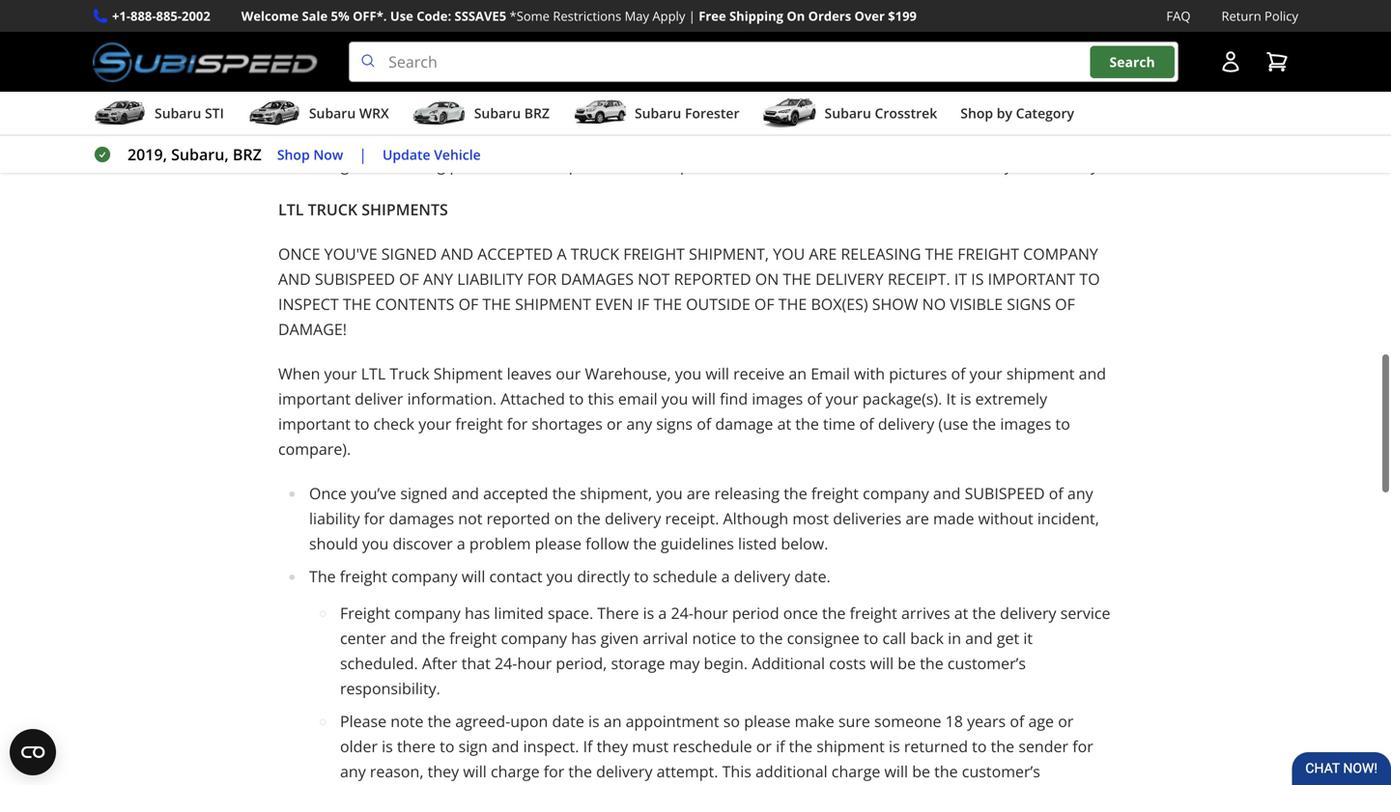 Task type: vqa. For each thing, say whether or not it's contained in the screenshot.
ship
yes



Task type: locate. For each thing, give the bounding box(es) containing it.
older
[[340, 741, 378, 762]]

1 horizontal spatial service
[[1061, 608, 1111, 629]]

shop inside dropdown button
[[961, 104, 993, 122]]

deliveries
[[833, 513, 902, 534]]

delivery inside once you've signed and accepted the shipment, you are releasing the freight company and subispeed of any liability for damages not reported on the delivery receipt. although most deliveries are made without incident, should you discover a problem please follow the guidelines listed below.
[[605, 513, 661, 534]]

0 horizontal spatial not
[[458, 513, 483, 534]]

returned
[[904, 741, 968, 762]]

will down sign
[[463, 766, 487, 786]]

contact
[[489, 571, 543, 592]]

0 horizontal spatial at
[[777, 418, 791, 439]]

1 vertical spatial 24-
[[495, 658, 517, 679]]

will inside freight company has limited space. there is a 24-hour period once the freight arrives at the delivery service center and the freight company has given arrival notice to the consignee to call back in and get it scheduled. after that 24-hour period, storage may begin. additional costs will be the customer's responsibility.
[[870, 658, 894, 679]]

guidelines
[[661, 538, 734, 559]]

the right on in the left of the page
[[577, 513, 601, 534]]

shop for shop by category
[[961, 104, 993, 122]]

missing
[[391, 160, 446, 180]]

subaru inside subaru wrx dropdown button
[[309, 104, 356, 122]]

service inside freight company has limited space. there is a 24-hour period once the freight arrives at the delivery service center and the freight company has given arrival notice to the consignee to call back in and get it scheduled. after that 24-hour period, storage may begin. additional costs will be the customer's responsibility.
[[1061, 608, 1111, 629]]

customer's
[[948, 658, 1026, 679]]

images
[[752, 393, 803, 414], [1000, 418, 1052, 439]]

1 horizontal spatial shipment
[[1007, 368, 1075, 389]]

2 horizontal spatial a
[[721, 571, 730, 592]]

orders
[[808, 7, 851, 25]]

are up receipt.
[[687, 488, 710, 509]]

be inside freight company has limited space. there is a 24-hour period once the freight arrives at the delivery service center and the freight company has given arrival notice to the consignee to call back in and get it scheduled. after that 24-hour period, storage may begin. additional costs will be the customer's responsibility.
[[898, 658, 916, 679]]

0 horizontal spatial hour
[[517, 658, 552, 679]]

notice
[[692, 633, 737, 654]]

reported
[[674, 274, 751, 294]]

an up subispeed in the top left of the page
[[381, 90, 399, 111]]

inspect
[[278, 299, 339, 319]]

check
[[373, 418, 415, 439]]

2 horizontal spatial an
[[789, 368, 807, 389]]

shipment inside when your ltl truck shipment leaves our warehouse, you will receive an email with pictures of your shipment and important deliver information. attached to this email you will find images of your package(s). it is extremely important to check your freight for shortages or any signs of damage at the time of delivery (use the images to compare).
[[1007, 368, 1075, 389]]

subaru inside subaru crosstrek dropdown button
[[825, 104, 871, 122]]

1 vertical spatial a
[[721, 571, 730, 592]]

2019, subaru, brz
[[128, 144, 262, 165]]

signed
[[381, 248, 437, 269]]

they down the there
[[428, 766, 459, 786]]

images down receive
[[752, 393, 803, 414]]

0 vertical spatial they
[[597, 741, 628, 762]]

subaru inside subaru forester 'dropdown button'
[[635, 104, 681, 122]]

days
[[986, 160, 1020, 180]]

any up incident,
[[1068, 488, 1093, 509]]

will left the find
[[692, 393, 716, 414]]

0 horizontal spatial reported
[[487, 513, 550, 534]]

ltl
[[278, 204, 304, 225], [361, 368, 386, 389]]

brz left housing in the top left of the page
[[524, 104, 550, 122]]

0 horizontal spatial |
[[359, 144, 367, 165]]

0 horizontal spatial and
[[278, 274, 311, 294]]

0 horizontal spatial 24-
[[495, 658, 517, 679]]

1 vertical spatial are
[[906, 513, 929, 534]]

not up problem at left bottom
[[458, 513, 483, 534]]

1 vertical spatial hour
[[517, 658, 552, 679]]

email
[[811, 368, 850, 389]]

0 horizontal spatial an
[[381, 90, 399, 111]]

delivery left the attempt.
[[596, 766, 653, 786]]

all damaged or missing parts must be reported to subispeed's customer service within 5 business days of delivery.
[[278, 160, 1103, 180]]

0 vertical spatial a
[[457, 538, 465, 559]]

there
[[597, 608, 639, 629]]

and down "once"
[[278, 274, 311, 294]]

0 vertical spatial service
[[804, 160, 854, 180]]

or down email
[[607, 418, 622, 439]]

5 subaru from the left
[[825, 104, 871, 122]]

at right damage
[[777, 418, 791, 439]]

back
[[910, 633, 944, 654]]

an inside if you provide an apartment, multi-unit housing complex or townhome address as your ship to destination, this is at your own risk. subispeed will not be liable for any package(s) not received.
[[381, 90, 399, 111]]

search
[[1110, 53, 1155, 71]]

0 horizontal spatial freight
[[623, 248, 685, 269]]

0 vertical spatial subispeed
[[315, 274, 395, 294]]

1 horizontal spatial images
[[1000, 418, 1052, 439]]

charge down sure
[[832, 766, 881, 786]]

subaru sti
[[155, 104, 224, 122]]

2 vertical spatial an
[[604, 716, 622, 737]]

this left email
[[588, 393, 614, 414]]

1 vertical spatial reported
[[487, 513, 550, 534]]

1 horizontal spatial freight
[[958, 248, 1019, 269]]

0 vertical spatial has
[[465, 608, 490, 629]]

1 vertical spatial ltl
[[361, 368, 386, 389]]

any down housing in the top left of the page
[[609, 115, 635, 136]]

is inside when your ltl truck shipment leaves our warehouse, you will receive an email with pictures of your shipment and important deliver information. attached to this email you will find images of your package(s). it is extremely important to check your freight for shortages or any signs of damage at the time of delivery (use the images to compare).
[[960, 393, 971, 414]]

all
[[278, 160, 296, 180]]

company down discover
[[391, 571, 458, 592]]

of
[[399, 274, 419, 294], [459, 299, 479, 319], [755, 299, 775, 319], [1055, 299, 1075, 319]]

1 horizontal spatial an
[[604, 716, 622, 737]]

or left 'missing' at the top of the page
[[371, 160, 387, 180]]

1 horizontal spatial must
[[632, 741, 669, 762]]

subaru for subaru crosstrek
[[825, 104, 871, 122]]

an inside please note the agreed-upon date is an appointment so please make sure someone 18 years of age or older is there to sign and inspect. if they must reschedule or if the shipment is returned to the sender for any reason, they will charge for the delivery attempt. this additional charge will be the customer
[[604, 716, 622, 737]]

reason,
[[370, 766, 424, 786]]

delivery down the shipment,
[[605, 513, 661, 534]]

once
[[783, 608, 818, 629]]

shipment
[[1007, 368, 1075, 389], [817, 741, 885, 762]]

hour up notice
[[694, 608, 728, 629]]

1 horizontal spatial this
[[1051, 90, 1077, 111]]

truck inside once you've signed and accepted a truck freight shipment, you are releasing the freight company and subispeed of any liability for damages not reported on the delivery receipt. it is important to inspect the contents of the shipment even if the outside of the box(es) show no visible signs of damage!
[[571, 248, 619, 269]]

and inside when your ltl truck shipment leaves our warehouse, you will receive an email with pictures of your shipment and important deliver information. attached to this email you will find images of your package(s). it is extremely important to check your freight for shortages or any signs of damage at the time of delivery (use the images to compare).
[[1079, 368, 1106, 389]]

any down older
[[340, 766, 366, 786]]

2 freight from the left
[[958, 248, 1019, 269]]

0 horizontal spatial shipment
[[817, 741, 885, 762]]

limited
[[494, 608, 544, 629]]

0 horizontal spatial subispeed
[[315, 274, 395, 294]]

damage!
[[278, 324, 347, 345]]

0 vertical spatial at
[[1096, 90, 1110, 111]]

show
[[872, 299, 918, 319]]

subaru inside subaru sti dropdown button
[[155, 104, 201, 122]]

with
[[854, 368, 885, 389]]

1 vertical spatial please
[[744, 716, 791, 737]]

delivery up it
[[1000, 608, 1057, 629]]

must down appointment at bottom
[[632, 741, 669, 762]]

must
[[491, 160, 528, 180], [632, 741, 669, 762]]

arrival
[[643, 633, 688, 654]]

shipment
[[515, 299, 591, 319]]

delivery inside when your ltl truck shipment leaves our warehouse, you will receive an email with pictures of your shipment and important deliver information. attached to this email you will find images of your package(s). it is extremely important to check your freight for shortages or any signs of damage at the time of delivery (use the images to compare).
[[878, 418, 935, 439]]

freight inside once you've signed and accepted the shipment, you are releasing the freight company and subispeed of any liability for damages not reported on the delivery receipt. although most deliveries are made without incident, should you discover a problem please follow the guidelines listed below.
[[811, 488, 859, 509]]

freight up freight
[[340, 571, 387, 592]]

0 horizontal spatial has
[[465, 608, 490, 629]]

1 vertical spatial at
[[777, 418, 791, 439]]

service down incident,
[[1061, 608, 1111, 629]]

delivery inside freight company has limited space. there is a 24-hour period once the freight arrives at the delivery service center and the freight company has given arrival notice to the consignee to call back in and get it scheduled. after that 24-hour period, storage may begin. additional costs will be the customer's responsibility.
[[1000, 608, 1057, 629]]

1 vertical spatial this
[[588, 393, 614, 414]]

a subaru forester thumbnail image image
[[573, 99, 627, 128]]

1 important from the top
[[278, 393, 351, 414]]

a
[[457, 538, 465, 559], [721, 571, 730, 592], [658, 608, 667, 629]]

of down email on the right top of the page
[[807, 393, 822, 414]]

1 horizontal spatial hour
[[694, 608, 728, 629]]

shipment inside please note the agreed-upon date is an appointment so please make sure someone 18 years of age or older is there to sign and inspect. if they must reschedule or if the shipment is returned to the sender for any reason, they will charge for the delivery attempt. this additional charge will be the customer
[[817, 741, 885, 762]]

1 horizontal spatial at
[[954, 608, 968, 629]]

freight up the most
[[811, 488, 859, 509]]

ship
[[909, 90, 939, 111]]

be down unit
[[520, 115, 538, 136]]

subaru forester button
[[573, 96, 740, 134]]

although
[[723, 513, 789, 534]]

company inside once you've signed and accepted the shipment, you are releasing the freight company and subispeed of any liability for damages not reported on the delivery receipt. although most deliveries are made without incident, should you discover a problem please follow the guidelines listed below.
[[863, 488, 929, 509]]

24- up arrival
[[671, 608, 694, 629]]

if down date
[[583, 741, 593, 762]]

4 subaru from the left
[[635, 104, 681, 122]]

1 vertical spatial subispeed
[[965, 488, 1045, 509]]

responsibility.
[[340, 683, 440, 704]]

the down on at the top
[[779, 299, 807, 319]]

1 vertical spatial images
[[1000, 418, 1052, 439]]

0 vertical spatial this
[[1051, 90, 1077, 111]]

subispeed
[[384, 115, 460, 136]]

or inside if you provide an apartment, multi-unit housing complex or townhome address as your ship to destination, this is at your own risk. subispeed will not be liable for any package(s) not received.
[[689, 90, 704, 111]]

2 subaru from the left
[[309, 104, 356, 122]]

hour
[[694, 608, 728, 629], [517, 658, 552, 679]]

1 horizontal spatial charge
[[832, 766, 881, 786]]

0 horizontal spatial this
[[588, 393, 614, 414]]

the down liability
[[483, 299, 511, 319]]

2 horizontal spatial at
[[1096, 90, 1110, 111]]

0 vertical spatial 24-
[[671, 608, 694, 629]]

reschedule
[[673, 741, 752, 762]]

of left age
[[1010, 716, 1024, 737]]

to right ship
[[943, 90, 958, 111]]

and right sign
[[492, 741, 519, 762]]

free
[[699, 7, 726, 25]]

1 horizontal spatial they
[[597, 741, 628, 762]]

subaru inside subaru brz dropdown button
[[474, 104, 521, 122]]

not inside once you've signed and accepted the shipment, you are releasing the freight company and subispeed of any liability for damages not reported on the delivery receipt. although most deliveries are made without incident, should you discover a problem please follow the guidelines listed below.
[[458, 513, 483, 534]]

and down the to
[[1079, 368, 1106, 389]]

1 vertical spatial brz
[[233, 144, 262, 165]]

5%
[[331, 7, 349, 25]]

forester
[[685, 104, 740, 122]]

1 subaru from the left
[[155, 104, 201, 122]]

please
[[340, 716, 387, 737]]

1 horizontal spatial subispeed
[[965, 488, 1045, 509]]

0 vertical spatial please
[[535, 538, 582, 559]]

shipments
[[362, 204, 448, 225]]

not down "townhome"
[[719, 115, 743, 136]]

please down on in the left of the page
[[535, 538, 582, 559]]

1 vertical spatial and
[[278, 274, 311, 294]]

the up "receipt."
[[925, 248, 954, 269]]

0 horizontal spatial if
[[278, 90, 288, 111]]

begin.
[[704, 658, 748, 679]]

wrx
[[359, 104, 389, 122]]

0 horizontal spatial shop
[[277, 145, 310, 164]]

at inside when your ltl truck shipment leaves our warehouse, you will receive an email with pictures of your shipment and important deliver information. attached to this email you will find images of your package(s). it is extremely important to check your freight for shortages or any signs of damage at the time of delivery (use the images to compare).
[[777, 418, 791, 439]]

for inside when your ltl truck shipment leaves our warehouse, you will receive an email with pictures of your shipment and important deliver information. attached to this email you will find images of your package(s). it is extremely important to check your freight for shortages or any signs of damage at the time of delivery (use the images to compare).
[[507, 418, 528, 439]]

email
[[618, 393, 658, 414]]

0 vertical spatial images
[[752, 393, 803, 414]]

townhome
[[708, 90, 786, 111]]

is inside freight company has limited space. there is a 24-hour period once the freight arrives at the delivery service center and the freight company has given arrival notice to the consignee to call back in and get it scheduled. after that 24-hour period, storage may begin. additional costs will be the customer's responsibility.
[[643, 608, 654, 629]]

shop left 'now'
[[277, 145, 310, 164]]

0 vertical spatial brz
[[524, 104, 550, 122]]

delivery inside please note the agreed-upon date is an appointment so please make sure someone 18 years of age or older is there to sign and inspect. if they must reschedule or if the shipment is returned to the sender for any reason, they will charge for the delivery attempt. this additional charge will be the customer
[[596, 766, 653, 786]]

be down call
[[898, 658, 916, 679]]

company up the 'deliveries'
[[863, 488, 929, 509]]

an left email on the right top of the page
[[789, 368, 807, 389]]

once
[[309, 488, 347, 509]]

subaru sti button
[[93, 96, 224, 134]]

1 horizontal spatial please
[[744, 716, 791, 737]]

0 horizontal spatial service
[[804, 160, 854, 180]]

0 horizontal spatial ltl
[[278, 204, 304, 225]]

truck
[[390, 368, 430, 389]]

company down limited
[[501, 633, 567, 654]]

0 horizontal spatial are
[[687, 488, 710, 509]]

if
[[776, 741, 785, 762]]

shop now link
[[277, 144, 343, 166]]

package(s).
[[863, 393, 942, 414]]

subaru
[[155, 104, 201, 122], [309, 104, 356, 122], [474, 104, 521, 122], [635, 104, 681, 122], [825, 104, 871, 122]]

are left made
[[906, 513, 929, 534]]

to inside if you provide an apartment, multi-unit housing complex or townhome address as your ship to destination, this is at your own risk. subispeed will not be liable for any package(s) not received.
[[943, 90, 958, 111]]

will up "vehicle" at the left
[[464, 115, 487, 136]]

and right in
[[965, 633, 993, 654]]

0 horizontal spatial charge
[[491, 766, 540, 786]]

at up in
[[954, 608, 968, 629]]

of up incident,
[[1049, 488, 1064, 509]]

any inside once you've signed and accepted the shipment, you are releasing the freight company and subispeed of any liability for damages not reported on the delivery receipt. although most deliveries are made without incident, should you discover a problem please follow the guidelines listed below.
[[1068, 488, 1093, 509]]

of down signed
[[399, 274, 419, 294]]

must inside please note the agreed-upon date is an appointment so please make sure someone 18 years of age or older is there to sign and inspect. if they must reschedule or if the shipment is returned to the sender for any reason, they will charge for the delivery attempt. this additional charge will be the customer
[[632, 741, 669, 762]]

reported down accepted on the left of the page
[[487, 513, 550, 534]]

0 vertical spatial are
[[687, 488, 710, 509]]

0 vertical spatial important
[[278, 393, 351, 414]]

be
[[520, 115, 538, 136], [532, 160, 550, 180], [898, 658, 916, 679], [912, 766, 930, 786]]

signed
[[400, 488, 448, 509]]

pictures
[[889, 368, 947, 389]]

freight
[[623, 248, 685, 269], [958, 248, 1019, 269]]

date
[[552, 716, 584, 737]]

policy
[[1265, 7, 1299, 25]]

1 vertical spatial service
[[1061, 608, 1111, 629]]

please inside please note the agreed-upon date is an appointment so please make sure someone 18 years of age or older is there to sign and inspect. if they must reschedule or if the shipment is returned to the sender for any reason, they will charge for the delivery attempt. this additional charge will be the customer
[[744, 716, 791, 737]]

damage
[[715, 418, 773, 439]]

shipment,
[[580, 488, 652, 509]]

1 horizontal spatial 24-
[[671, 608, 694, 629]]

0 vertical spatial hour
[[694, 608, 728, 629]]

freight up not
[[623, 248, 685, 269]]

for down housing in the top left of the page
[[584, 115, 605, 136]]

0 horizontal spatial brz
[[233, 144, 262, 165]]

subispeed
[[315, 274, 395, 294], [965, 488, 1045, 509]]

signs
[[1007, 299, 1051, 319]]

the down the period
[[759, 633, 783, 654]]

for inside if you provide an apartment, multi-unit housing complex or townhome address as your ship to destination, this is at your own risk. subispeed will not be liable for any package(s) not received.
[[584, 115, 605, 136]]

3 subaru from the left
[[474, 104, 521, 122]]

visible
[[950, 299, 1003, 319]]

once
[[278, 248, 320, 269]]

of inside once you've signed and accepted the shipment, you are releasing the freight company and subispeed of any liability for damages not reported on the delivery receipt. although most deliveries are made without incident, should you discover a problem please follow the guidelines listed below.
[[1049, 488, 1064, 509]]

1 horizontal spatial and
[[441, 248, 474, 269]]

and right signed
[[452, 488, 479, 509]]

shipment down sure
[[817, 741, 885, 762]]

0 vertical spatial if
[[278, 90, 288, 111]]

1 vertical spatial truck
[[571, 248, 619, 269]]

1 horizontal spatial ltl
[[361, 368, 386, 389]]

additional
[[752, 658, 825, 679]]

use
[[390, 7, 413, 25]]

1 vertical spatial shop
[[277, 145, 310, 164]]

a subaru crosstrek thumbnail image image
[[763, 99, 817, 128]]

brz inside subaru brz dropdown button
[[524, 104, 550, 122]]

1 horizontal spatial brz
[[524, 104, 550, 122]]

is right it on the right of page
[[960, 393, 971, 414]]

a right discover
[[457, 538, 465, 559]]

1 horizontal spatial reported
[[554, 160, 618, 180]]

be down the liable
[[532, 160, 550, 180]]

incident,
[[1038, 513, 1099, 534]]

upon
[[510, 716, 548, 737]]

ltl down the all
[[278, 204, 304, 225]]

please up "if"
[[744, 716, 791, 737]]

2 vertical spatial at
[[954, 608, 968, 629]]

company
[[863, 488, 929, 509], [391, 571, 458, 592], [394, 608, 461, 629], [501, 633, 567, 654]]

0 vertical spatial must
[[491, 160, 528, 180]]

subispeed inside once you've signed and accepted the shipment, you are releasing the freight company and subispeed of any liability for damages not reported on the delivery receipt. although most deliveries are made without incident, should you discover a problem please follow the guidelines listed below.
[[965, 488, 1045, 509]]

important
[[988, 274, 1076, 294]]

24- right that
[[495, 658, 517, 679]]

will down call
[[870, 658, 894, 679]]

at
[[1096, 90, 1110, 111], [777, 418, 791, 439], [954, 608, 968, 629]]

0 vertical spatial truck
[[308, 204, 358, 225]]

0 vertical spatial shop
[[961, 104, 993, 122]]

1 vertical spatial important
[[278, 418, 351, 439]]

to left sign
[[440, 741, 455, 762]]

1 horizontal spatial a
[[658, 608, 667, 629]]

your up 'extremely'
[[970, 368, 1003, 389]]

ltl inside when your ltl truck shipment leaves our warehouse, you will receive an email with pictures of your shipment and important deliver information. attached to this email you will find images of your package(s). it is extremely important to check your freight for shortages or any signs of damage at the time of delivery (use the images to compare).
[[361, 368, 386, 389]]

1 vertical spatial must
[[632, 741, 669, 762]]

it
[[1024, 633, 1033, 654]]

freight up "is"
[[958, 248, 1019, 269]]

0 vertical spatial |
[[689, 7, 696, 25]]

1 vertical spatial shipment
[[817, 741, 885, 762]]

important down when
[[278, 393, 351, 414]]

1 vertical spatial if
[[583, 741, 593, 762]]

and up any at the left
[[441, 248, 474, 269]]

0 vertical spatial and
[[441, 248, 474, 269]]

1 horizontal spatial shop
[[961, 104, 993, 122]]

shop left by
[[961, 104, 993, 122]]

brz left the all
[[233, 144, 262, 165]]

the right (use
[[973, 418, 996, 439]]

and inside please note the agreed-upon date is an appointment so please make sure someone 18 years of age or older is there to sign and inspect. if they must reschedule or if the shipment is returned to the sender for any reason, they will charge for the delivery attempt. this additional charge will be the customer
[[492, 741, 519, 762]]

1 vertical spatial has
[[571, 633, 597, 654]]

problem
[[470, 538, 531, 559]]

1 horizontal spatial if
[[583, 741, 593, 762]]

0 horizontal spatial please
[[535, 538, 582, 559]]

5
[[906, 160, 915, 180]]

when
[[278, 368, 320, 389]]

ltl up deliver
[[361, 368, 386, 389]]

for down attached on the bottom left of page
[[507, 418, 528, 439]]

1 vertical spatial an
[[789, 368, 807, 389]]

0 vertical spatial an
[[381, 90, 399, 111]]

inspect.
[[523, 741, 579, 762]]

truck down damaged
[[308, 204, 358, 225]]

will inside if you provide an apartment, multi-unit housing complex or townhome address as your ship to destination, this is at your own risk. subispeed will not be liable for any package(s) not received.
[[464, 115, 487, 136]]

hour left period,
[[517, 658, 552, 679]]



Task type: describe. For each thing, give the bounding box(es) containing it.
you inside if you provide an apartment, multi-unit housing complex or townhome address as your ship to destination, this is at your own risk. subispeed will not be liable for any package(s) not received.
[[292, 90, 318, 111]]

code:
[[417, 7, 451, 25]]

information.
[[407, 393, 497, 414]]

should
[[309, 538, 358, 559]]

may
[[625, 7, 649, 25]]

be inside please note the agreed-upon date is an appointment so please make sure someone 18 years of age or older is there to sign and inspect. if they must reschedule or if the shipment is returned to the sender for any reason, they will charge for the delivery attempt. this additional charge will be the customer
[[912, 766, 930, 786]]

search button
[[1090, 46, 1175, 78]]

888-
[[130, 7, 156, 25]]

the down years
[[991, 741, 1015, 762]]

subaru for subaru sti
[[155, 104, 201, 122]]

of right signs
[[697, 418, 711, 439]]

subispeed inside once you've signed and accepted a truck freight shipment, you are releasing the freight company and subispeed of any liability for damages not reported on the delivery receipt. it is important to inspect the contents of the shipment even if the outside of the box(es) show no visible signs of damage!
[[315, 274, 395, 294]]

sign
[[459, 741, 488, 762]]

0 horizontal spatial they
[[428, 766, 459, 786]]

is up the "reason,"
[[382, 741, 393, 762]]

a subaru brz thumbnail image image
[[412, 99, 466, 128]]

or inside when your ltl truck shipment leaves our warehouse, you will receive an email with pictures of your shipment and important deliver information. attached to this email you will find images of your package(s). it is extremely important to check your freight for shortages or any signs of damage at the time of delivery (use the images to compare).
[[607, 418, 622, 439]]

please inside once you've signed and accepted the shipment, you are releasing the freight company and subispeed of any liability for damages not reported on the delivery receipt. although most deliveries are made without incident, should you discover a problem please follow the guidelines listed below.
[[535, 538, 582, 559]]

your right when
[[324, 368, 357, 389]]

subaru for subaru wrx
[[309, 104, 356, 122]]

welcome sale 5% off*. use code: sssave5 *some restrictions may apply | free shipping on orders over $199
[[241, 7, 917, 25]]

freight inside when your ltl truck shipment leaves our warehouse, you will receive an email with pictures of your shipment and important deliver information. attached to this email you will find images of your package(s). it is extremely important to check your freight for shortages or any signs of damage at the time of delivery (use the images to compare).
[[455, 418, 503, 439]]

or left "if"
[[756, 741, 772, 762]]

reported inside once you've signed and accepted the shipment, you are releasing the freight company and subispeed of any liability for damages not reported on the delivery receipt. although most deliveries are made without incident, should you discover a problem please follow the guidelines listed below.
[[487, 513, 550, 534]]

1 vertical spatial |
[[359, 144, 367, 165]]

the up after
[[422, 633, 445, 654]]

2 horizontal spatial not
[[719, 115, 743, 136]]

vehicle
[[434, 145, 481, 164]]

a
[[557, 248, 567, 269]]

update vehicle
[[383, 145, 481, 164]]

to left call
[[864, 633, 879, 654]]

apartment,
[[403, 90, 484, 111]]

the right if at the top left
[[654, 299, 682, 319]]

date.
[[794, 571, 831, 592]]

the right inspect
[[343, 299, 371, 319]]

most
[[793, 513, 829, 534]]

there
[[397, 741, 436, 762]]

multi-
[[488, 90, 530, 111]]

will down returned
[[885, 766, 908, 786]]

on
[[755, 274, 779, 294]]

1 horizontal spatial has
[[571, 633, 597, 654]]

this inside if you provide an apartment, multi-unit housing complex or townhome address as your ship to destination, this is at your own risk. subispeed will not be liable for any package(s) not received.
[[1051, 90, 1077, 111]]

a inside freight company has limited space. there is a 24-hour period once the freight arrives at the delivery service center and the freight company has given arrival notice to the consignee to call back in and get it scheduled. after that 24-hour period, storage may begin. additional costs will be the customer's responsibility.
[[658, 608, 667, 629]]

arrives
[[901, 608, 950, 629]]

delivery down listed
[[734, 571, 790, 592]]

freight company has limited space. there is a 24-hour period once the freight arrives at the delivery service center and the freight company has given arrival notice to the consignee to call back in and get it scheduled. after that 24-hour period, storage may begin. additional costs will be the customer's responsibility.
[[340, 608, 1111, 704]]

if inside please note the agreed-upon date is an appointment so please make sure someone 18 years of age or older is there to sign and inspect. if they must reschedule or if the shipment is returned to the sender for any reason, they will charge for the delivery attempt. this additional charge will be the customer
[[583, 741, 593, 762]]

is inside if you provide an apartment, multi-unit housing complex or townhome address as your ship to destination, this is at your own risk. subispeed will not be liable for any package(s) not received.
[[1081, 90, 1092, 111]]

(use
[[939, 418, 969, 439]]

the right "if"
[[789, 741, 813, 762]]

or right age
[[1058, 716, 1074, 737]]

for
[[527, 274, 557, 294]]

the right note at the bottom of page
[[428, 716, 451, 737]]

receipt.
[[665, 513, 719, 534]]

and up made
[[933, 488, 961, 509]]

will down problem at left bottom
[[462, 571, 485, 592]]

will up the find
[[706, 368, 729, 389]]

warehouse,
[[585, 368, 671, 389]]

your down information.
[[419, 418, 451, 439]]

address
[[790, 90, 848, 111]]

shop for shop now
[[277, 145, 310, 164]]

releasing
[[714, 488, 780, 509]]

appointment
[[626, 716, 719, 737]]

sssave5
[[455, 7, 506, 25]]

age
[[1028, 716, 1054, 737]]

0 vertical spatial reported
[[554, 160, 618, 180]]

costs
[[829, 658, 866, 679]]

the up the most
[[784, 488, 807, 509]]

welcome
[[241, 7, 299, 25]]

damages
[[389, 513, 454, 534]]

at inside freight company has limited space. there is a 24-hour period once the freight arrives at the delivery service center and the freight company has given arrival notice to the consignee to call back in and get it scheduled. after that 24-hour period, storage may begin. additional costs will be the customer's responsibility.
[[954, 608, 968, 629]]

faq link
[[1167, 6, 1191, 26]]

someone
[[874, 716, 942, 737]]

freight up call
[[850, 608, 897, 629]]

off*.
[[353, 7, 387, 25]]

button image
[[1219, 50, 1243, 74]]

agreed-
[[455, 716, 510, 737]]

now
[[313, 145, 343, 164]]

this inside when your ltl truck shipment leaves our warehouse, you will receive an email with pictures of your shipment and important deliver information. attached to this email you will find images of your package(s). it is extremely important to check your freight for shortages or any signs of damage at the time of delivery (use the images to compare).
[[588, 393, 614, 414]]

for right sender
[[1073, 741, 1093, 762]]

the up "customer's"
[[972, 608, 996, 629]]

outside
[[686, 299, 751, 319]]

sti
[[205, 104, 224, 122]]

be inside if you provide an apartment, multi-unit housing complex or townhome address as your ship to destination, this is at your own risk. subispeed will not be liable for any package(s) not received.
[[520, 115, 538, 136]]

to down deliver
[[355, 418, 369, 439]]

are
[[809, 248, 837, 269]]

any inside when your ltl truck shipment leaves our warehouse, you will receive an email with pictures of your shipment and important deliver information. attached to this email you will find images of your package(s). it is extremely important to check your freight for shortages or any signs of damage at the time of delivery (use the images to compare).
[[626, 418, 652, 439]]

of right signs
[[1055, 299, 1075, 319]]

a inside once you've signed and accepted the shipment, you are releasing the freight company and subispeed of any liability for damages not reported on the delivery receipt. although most deliveries are made without incident, should you discover a problem please follow the guidelines listed below.
[[457, 538, 465, 559]]

is down someone
[[889, 741, 900, 762]]

sure
[[839, 716, 870, 737]]

of inside please note the agreed-upon date is an appointment so please make sure someone 18 years of age or older is there to sign and inspect. if they must reschedule or if the shipment is returned to the sender for any reason, they will charge for the delivery attempt. this additional charge will be the customer
[[1010, 716, 1024, 737]]

you've
[[324, 248, 377, 269]]

*some
[[510, 7, 550, 25]]

open widget image
[[10, 729, 56, 776]]

0 vertical spatial ltl
[[278, 204, 304, 225]]

1 horizontal spatial are
[[906, 513, 929, 534]]

housing
[[562, 90, 620, 111]]

2002
[[182, 7, 210, 25]]

subaru wrx button
[[247, 96, 389, 134]]

damages
[[561, 274, 634, 294]]

to up incident,
[[1056, 418, 1070, 439]]

0 horizontal spatial must
[[491, 160, 528, 180]]

as
[[852, 90, 868, 111]]

search input field
[[349, 42, 1179, 82]]

the
[[309, 571, 336, 592]]

contents
[[375, 299, 455, 319]]

years
[[967, 716, 1006, 737]]

complex
[[624, 90, 685, 111]]

if inside if you provide an apartment, multi-unit housing complex or townhome address as your ship to destination, this is at your own risk. subispeed will not be liable for any package(s) not received.
[[278, 90, 288, 111]]

destination,
[[962, 90, 1047, 111]]

center
[[340, 633, 386, 654]]

signs
[[656, 418, 693, 439]]

a subaru wrx thumbnail image image
[[247, 99, 301, 128]]

the down returned
[[934, 766, 958, 786]]

of down on at the top
[[755, 299, 775, 319]]

additional
[[756, 766, 828, 786]]

make
[[795, 716, 835, 737]]

0 horizontal spatial images
[[752, 393, 803, 414]]

any inside please note the agreed-upon date is an appointment so please make sure someone 18 years of age or older is there to sign and inspect. if they must reschedule or if the shipment is returned to the sender for any reason, they will charge for the delivery attempt. this additional charge will be the customer
[[340, 766, 366, 786]]

so
[[723, 716, 740, 737]]

it
[[946, 393, 956, 414]]

faq
[[1167, 7, 1191, 25]]

subaru brz
[[474, 104, 550, 122]]

crosstrek
[[875, 104, 937, 122]]

provide
[[322, 90, 377, 111]]

this
[[722, 766, 752, 786]]

to down the our
[[569, 393, 584, 414]]

received.
[[747, 115, 812, 136]]

1 freight from the left
[[623, 248, 685, 269]]

delivery.
[[1042, 160, 1103, 180]]

business
[[919, 160, 982, 180]]

any inside if you provide an apartment, multi-unit housing complex or townhome address as your ship to destination, this is at your own risk. subispeed will not be liable for any package(s) not received.
[[609, 115, 635, 136]]

2019,
[[128, 144, 167, 165]]

sender
[[1019, 741, 1069, 762]]

for inside once you've signed and accepted the shipment, you are releasing the freight company and subispeed of any liability for damages not reported on the delivery receipt. although most deliveries are made without incident, should you discover a problem please follow the guidelines listed below.
[[364, 513, 385, 534]]

the right follow
[[633, 538, 657, 559]]

get
[[997, 633, 1020, 654]]

freight
[[340, 608, 390, 629]]

to right directly
[[634, 571, 649, 592]]

the up consignee on the right bottom of page
[[822, 608, 846, 629]]

subaru brz button
[[412, 96, 550, 134]]

the down back
[[920, 658, 944, 679]]

releasing
[[841, 248, 921, 269]]

subaru forester
[[635, 104, 740, 122]]

in
[[948, 633, 961, 654]]

subispeed logo image
[[93, 42, 318, 82]]

1 charge from the left
[[491, 766, 540, 786]]

and up scheduled.
[[390, 633, 418, 654]]

please note the agreed-upon date is an appointment so please make sure someone 18 years of age or older is there to sign and inspect. if they must reschedule or if the shipment is returned to the sender for any reason, they will charge for the delivery attempt. this additional charge will be the customer
[[340, 716, 1093, 786]]

of down liability
[[459, 299, 479, 319]]

the left the time
[[795, 418, 819, 439]]

+1-888-885-2002 link
[[112, 6, 210, 26]]

the down you
[[783, 274, 812, 294]]

your up shop now
[[278, 115, 311, 136]]

2 important from the top
[[278, 418, 351, 439]]

time
[[823, 418, 856, 439]]

subaru for subaru brz
[[474, 104, 521, 122]]

it
[[954, 274, 967, 294]]

0 horizontal spatial truck
[[308, 204, 358, 225]]

scheduled.
[[340, 658, 418, 679]]

accepted
[[478, 248, 553, 269]]

is right date
[[588, 716, 600, 737]]

1 horizontal spatial not
[[491, 115, 516, 136]]

a subaru sti thumbnail image image
[[93, 99, 147, 128]]

an inside when your ltl truck shipment leaves our warehouse, you will receive an email with pictures of your shipment and important deliver information. attached to this email you will find images of your package(s). it is extremely important to check your freight for shortages or any signs of damage at the time of delivery (use the images to compare).
[[789, 368, 807, 389]]

company up after
[[394, 608, 461, 629]]

return policy
[[1222, 7, 1299, 25]]

the down inspect.
[[569, 766, 592, 786]]

the up on in the left of the page
[[552, 488, 576, 509]]

without
[[978, 513, 1034, 534]]

at inside if you provide an apartment, multi-unit housing complex or townhome address as your ship to destination, this is at your own risk. subispeed will not be liable for any package(s) not received.
[[1096, 90, 1110, 111]]

your right "as"
[[872, 90, 905, 111]]

of right the time
[[860, 418, 874, 439]]

of up it on the right of page
[[951, 368, 966, 389]]

freight up that
[[449, 633, 497, 654]]

to down the period
[[741, 633, 755, 654]]

to left the subispeed's
[[622, 160, 636, 180]]

find
[[720, 393, 748, 414]]

to down years
[[972, 741, 987, 762]]

for down inspect.
[[544, 766, 565, 786]]

of right "days"
[[1024, 160, 1038, 180]]

your up the time
[[826, 393, 859, 414]]

2 charge from the left
[[832, 766, 881, 786]]

subaru for subaru forester
[[635, 104, 681, 122]]



